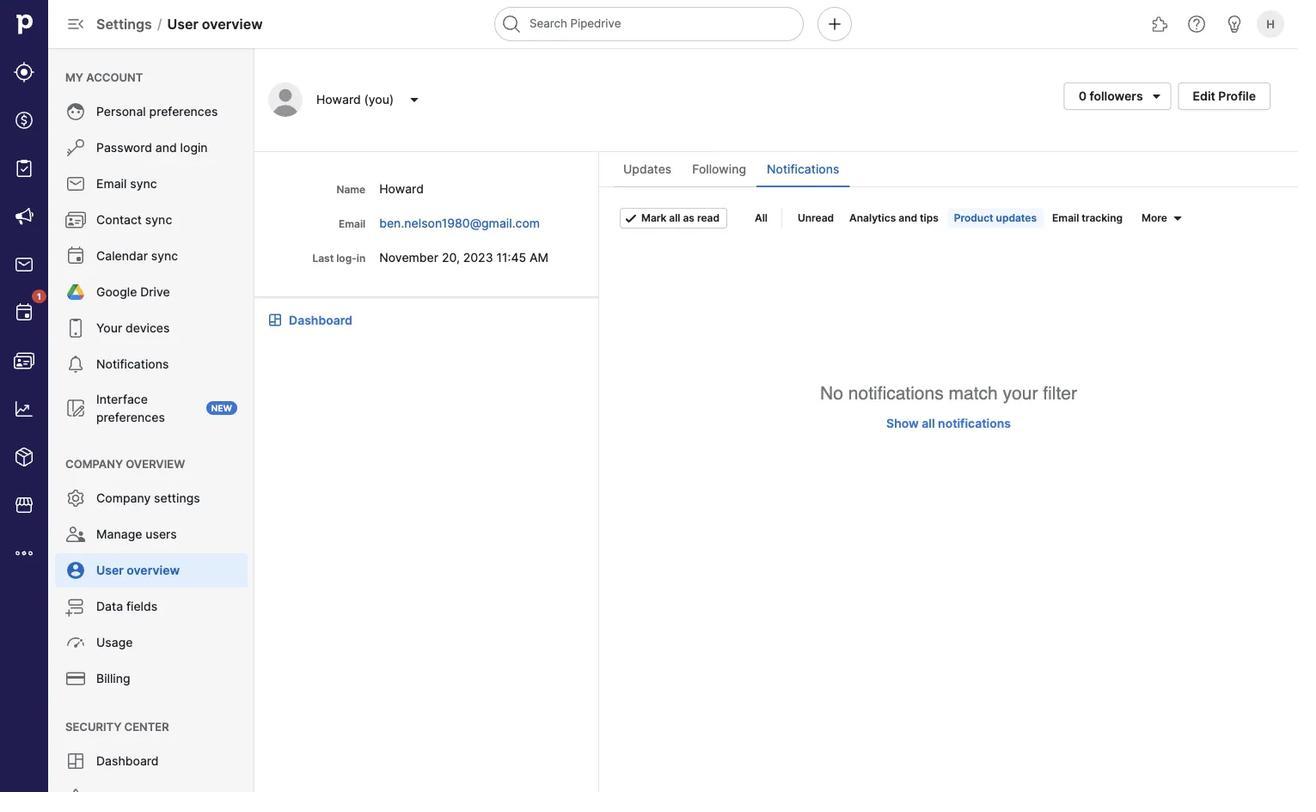 Task type: vqa. For each thing, say whether or not it's contained in the screenshot.
login
yes



Task type: describe. For each thing, give the bounding box(es) containing it.
20,
[[442, 250, 460, 265]]

followers
[[1090, 89, 1143, 104]]

show all notifications
[[887, 416, 1011, 431]]

sync for contact sync
[[145, 213, 172, 227]]

notifications link
[[55, 347, 248, 382]]

0 vertical spatial dashboard
[[289, 313, 352, 328]]

manage users link
[[55, 518, 248, 552]]

deals image
[[14, 110, 34, 131]]

all for notifications
[[922, 416, 935, 431]]

email sync
[[96, 177, 157, 191]]

your
[[1003, 384, 1038, 404]]

new
[[211, 403, 232, 414]]

center
[[124, 721, 169, 734]]

google drive link
[[55, 275, 248, 310]]

Search Pipedrive field
[[494, 7, 804, 41]]

email for email sync
[[96, 177, 127, 191]]

data
[[96, 600, 123, 614]]

1 horizontal spatial notifications
[[767, 162, 840, 177]]

as
[[683, 212, 695, 224]]

november 20, 2023 11:45 am
[[379, 250, 549, 265]]

personal
[[96, 104, 146, 119]]

interface
[[96, 392, 148, 407]]

products image
[[14, 447, 34, 468]]

contact sync link
[[55, 203, 248, 237]]

size s image inside mark all as read 'button'
[[624, 212, 638, 225]]

fields
[[126, 600, 158, 614]]

product updates
[[954, 212, 1037, 224]]

no notifications match your filter
[[820, 384, 1077, 404]]

quick help image
[[1187, 14, 1207, 34]]

campaigns image
[[14, 206, 34, 227]]

users
[[146, 528, 177, 542]]

preferences for personal
[[149, 104, 218, 119]]

user overview link
[[55, 554, 248, 588]]

marketplace image
[[14, 495, 34, 516]]

unread button
[[791, 208, 841, 229]]

sales assistant image
[[1225, 14, 1245, 34]]

login
[[180, 141, 208, 155]]

data fields
[[96, 600, 158, 614]]

settings
[[96, 15, 152, 32]]

all
[[755, 212, 768, 224]]

tips
[[920, 212, 939, 224]]

manage users
[[96, 528, 177, 542]]

color undefined image for dashboard
[[65, 752, 86, 772]]

projects image
[[14, 158, 34, 179]]

drive
[[140, 285, 170, 300]]

color undefined image for password
[[65, 138, 86, 158]]

read
[[697, 212, 720, 224]]

1 menu
[[0, 0, 48, 793]]

color undefined image for personal preferences
[[65, 101, 86, 122]]

user overview
[[96, 564, 180, 578]]

home image
[[11, 11, 37, 37]]

match
[[949, 384, 998, 404]]

contacts image
[[14, 351, 34, 371]]

1 horizontal spatial email
[[339, 218, 366, 230]]

menu toggle image
[[65, 14, 86, 34]]

all button
[[748, 208, 775, 229]]

and for password
[[156, 141, 177, 155]]

1
[[37, 292, 41, 302]]

security center
[[65, 721, 169, 734]]

interface preferences
[[96, 392, 165, 425]]

company for company settings
[[96, 491, 151, 506]]

quick add image
[[825, 14, 845, 34]]

h button
[[1254, 7, 1288, 41]]

preferences for interface
[[96, 410, 165, 425]]

settings / user overview
[[96, 15, 263, 32]]

color undefined image for notifications
[[65, 354, 86, 375]]

color undefined image down 'security'
[[65, 788, 86, 793]]

am
[[530, 250, 549, 265]]

no
[[820, 384, 844, 404]]

my
[[65, 71, 83, 84]]

email for email tracking
[[1053, 212, 1079, 224]]

data fields link
[[55, 590, 248, 624]]

h
[[1267, 17, 1275, 31]]

personal preferences link
[[55, 95, 248, 129]]

mark all as read
[[642, 212, 720, 224]]

company settings
[[96, 491, 200, 506]]

user overview menu item
[[48, 554, 255, 588]]

show
[[887, 416, 919, 431]]

company overview
[[65, 457, 185, 471]]

0 followers button
[[1064, 83, 1172, 110]]

in
[[357, 252, 366, 265]]

color undefined image for google drive
[[65, 282, 86, 303]]

2023
[[463, 250, 493, 265]]

google drive
[[96, 285, 170, 300]]

0
[[1079, 89, 1087, 104]]

0 followers
[[1079, 89, 1143, 104]]

notifications inside "link"
[[96, 357, 169, 372]]

sync for calendar sync
[[151, 249, 178, 264]]

updates
[[623, 162, 672, 177]]

11:45
[[497, 250, 526, 265]]

password and login link
[[55, 131, 248, 165]]

november
[[379, 250, 439, 265]]

user inside menu item
[[96, 564, 124, 578]]



Task type: locate. For each thing, give the bounding box(es) containing it.
4 color undefined image from the top
[[65, 354, 86, 375]]

dashboard link right color link image
[[289, 311, 352, 329]]

color undefined image inside "billing" link
[[65, 669, 86, 690]]

0 vertical spatial notifications
[[849, 384, 944, 404]]

analytics
[[850, 212, 896, 224]]

color undefined image inside dashboard link
[[65, 752, 86, 772]]

overview for company overview
[[126, 457, 185, 471]]

color undefined image inside the email sync link
[[65, 174, 86, 194]]

and inside button
[[899, 212, 918, 224]]

1 vertical spatial preferences
[[96, 410, 165, 425]]

color undefined image for billing
[[65, 669, 86, 690]]

product updates button
[[947, 208, 1044, 229]]

edit profile
[[1193, 89, 1256, 104]]

your devices
[[96, 321, 170, 336]]

color undefined image left contact
[[65, 210, 86, 230]]

1 vertical spatial dashboard
[[96, 755, 159, 769]]

select user image
[[404, 93, 425, 107]]

mark all as read button
[[620, 208, 727, 229]]

1 vertical spatial overview
[[126, 457, 185, 471]]

calendar
[[96, 249, 148, 264]]

menu
[[48, 48, 255, 793]]

product
[[954, 212, 994, 224]]

overview for user overview
[[127, 564, 180, 578]]

1 horizontal spatial user
[[167, 15, 199, 32]]

leads image
[[14, 62, 34, 83]]

last log-in
[[313, 252, 366, 265]]

overview right /
[[202, 15, 263, 32]]

color undefined image left usage
[[65, 633, 86, 654]]

all right show
[[922, 416, 935, 431]]

email
[[96, 177, 127, 191], [1053, 212, 1079, 224], [339, 218, 366, 230]]

1 link
[[5, 290, 46, 332]]

all left as
[[669, 212, 681, 224]]

color undefined image inside calendar sync link
[[65, 246, 86, 267]]

contact
[[96, 213, 142, 227]]

sync down password and login link
[[130, 177, 157, 191]]

color undefined image left email sync
[[65, 174, 86, 194]]

0 vertical spatial notifications
[[767, 162, 840, 177]]

notifications up unread
[[767, 162, 840, 177]]

billing
[[96, 672, 130, 687]]

size s image inside more button
[[1171, 212, 1185, 225]]

0 vertical spatial and
[[156, 141, 177, 155]]

profile
[[1219, 89, 1256, 104]]

and left tips
[[899, 212, 918, 224]]

overview inside user overview link
[[127, 564, 180, 578]]

0 horizontal spatial all
[[669, 212, 681, 224]]

notifications up show
[[849, 384, 944, 404]]

color undefined image for calendar
[[65, 246, 86, 267]]

size s image
[[624, 212, 638, 225], [1171, 212, 1185, 225]]

color primary image
[[1147, 89, 1167, 103]]

company up 'company settings'
[[65, 457, 123, 471]]

personal preferences
[[96, 104, 218, 119]]

overview up company settings link
[[126, 457, 185, 471]]

edit profile button
[[1179, 83, 1271, 110]]

calendar sync link
[[55, 239, 248, 273]]

color undefined image
[[65, 101, 86, 122], [65, 174, 86, 194], [65, 282, 86, 303], [65, 354, 86, 375], [65, 398, 86, 419], [65, 488, 86, 509], [65, 525, 86, 545], [65, 561, 86, 581], [65, 597, 86, 617], [65, 633, 86, 654], [65, 669, 86, 690], [65, 752, 86, 772]]

color link image
[[268, 313, 282, 327]]

email sync link
[[55, 167, 248, 201]]

email left the "tracking" on the top right
[[1053, 212, 1079, 224]]

name
[[337, 184, 366, 196]]

color undefined image for interface preferences
[[65, 398, 86, 419]]

color undefined image inside manage users link
[[65, 525, 86, 545]]

color undefined image for data fields
[[65, 597, 86, 617]]

12 color undefined image from the top
[[65, 752, 86, 772]]

and
[[156, 141, 177, 155], [899, 212, 918, 224]]

color undefined image
[[65, 138, 86, 158], [65, 210, 86, 230], [65, 246, 86, 267], [14, 303, 34, 323], [65, 318, 86, 339], [65, 788, 86, 793]]

and for analytics
[[899, 212, 918, 224]]

overview
[[202, 15, 263, 32], [126, 457, 185, 471], [127, 564, 180, 578]]

color undefined image inside google drive link
[[65, 282, 86, 303]]

settings
[[154, 491, 200, 506]]

1 color undefined image from the top
[[65, 101, 86, 122]]

/
[[157, 15, 162, 32]]

following
[[692, 162, 746, 177]]

dashboard down 'security center'
[[96, 755, 159, 769]]

user
[[167, 15, 199, 32], [96, 564, 124, 578]]

sync up drive
[[151, 249, 178, 264]]

dashboard inside dashboard link
[[96, 755, 159, 769]]

0 vertical spatial howard
[[316, 92, 361, 107]]

color undefined image left interface
[[65, 398, 86, 419]]

edit
[[1193, 89, 1216, 104]]

log-
[[336, 252, 357, 265]]

ben.nelson1980@gmail.com
[[379, 216, 540, 230]]

color undefined image left data
[[65, 597, 86, 617]]

unread
[[798, 212, 834, 224]]

howard
[[316, 92, 361, 107], [379, 181, 424, 196]]

5 color undefined image from the top
[[65, 398, 86, 419]]

color undefined image for company settings
[[65, 488, 86, 509]]

color undefined image inside data fields link
[[65, 597, 86, 617]]

your devices link
[[55, 311, 248, 346]]

color undefined image inside personal preferences link
[[65, 101, 86, 122]]

all inside 'button'
[[669, 212, 681, 224]]

overview down manage users link
[[127, 564, 180, 578]]

more image
[[14, 543, 34, 564]]

tracking
[[1082, 212, 1123, 224]]

1 horizontal spatial all
[[922, 416, 935, 431]]

(you)
[[364, 92, 394, 107]]

preferences
[[149, 104, 218, 119], [96, 410, 165, 425]]

preferences up login
[[149, 104, 218, 119]]

1 vertical spatial notifications
[[96, 357, 169, 372]]

dashboard
[[289, 313, 352, 328], [96, 755, 159, 769]]

devices
[[126, 321, 170, 336]]

google
[[96, 285, 137, 300]]

color undefined image inside user overview link
[[65, 561, 86, 581]]

1 vertical spatial all
[[922, 416, 935, 431]]

2 horizontal spatial email
[[1053, 212, 1079, 224]]

0 horizontal spatial notifications
[[96, 357, 169, 372]]

your
[[96, 321, 122, 336]]

size s image left "mark"
[[624, 212, 638, 225]]

more
[[1142, 212, 1168, 224]]

notifications down match
[[938, 416, 1011, 431]]

9 color undefined image from the top
[[65, 597, 86, 617]]

company down "company overview"
[[96, 491, 151, 506]]

usage link
[[55, 626, 248, 660]]

2 color undefined image from the top
[[65, 174, 86, 194]]

account
[[86, 71, 143, 84]]

company for company overview
[[65, 457, 123, 471]]

color undefined image for your
[[65, 318, 86, 339]]

howard left (you)
[[316, 92, 361, 107]]

howard right the name
[[379, 181, 424, 196]]

0 horizontal spatial dashboard
[[96, 755, 159, 769]]

1 vertical spatial user
[[96, 564, 124, 578]]

0 vertical spatial user
[[167, 15, 199, 32]]

1 horizontal spatial dashboard link
[[289, 311, 352, 329]]

user up data
[[96, 564, 124, 578]]

0 horizontal spatial and
[[156, 141, 177, 155]]

mark
[[642, 212, 667, 224]]

1 size s image from the left
[[624, 212, 638, 225]]

sync
[[130, 177, 157, 191], [145, 213, 172, 227], [151, 249, 178, 264]]

color undefined image right more image
[[65, 561, 86, 581]]

company settings link
[[55, 482, 248, 516]]

2 size s image from the left
[[1171, 212, 1185, 225]]

color undefined image left calendar
[[65, 246, 86, 267]]

usage
[[96, 636, 133, 651]]

preferences down interface
[[96, 410, 165, 425]]

color undefined image inside contact sync link
[[65, 210, 86, 230]]

dashboard right color link image
[[289, 313, 352, 328]]

calendar sync
[[96, 249, 178, 264]]

color undefined image for email sync
[[65, 174, 86, 194]]

1 vertical spatial company
[[96, 491, 151, 506]]

email tracking
[[1053, 212, 1123, 224]]

manage
[[96, 528, 142, 542]]

color undefined image right marketplace icon
[[65, 488, 86, 509]]

1 vertical spatial dashboard link
[[55, 745, 248, 779]]

more button
[[1135, 208, 1188, 229]]

color undefined image inside notifications "link"
[[65, 354, 86, 375]]

color undefined image right the 'contacts' image at left top
[[65, 354, 86, 375]]

3 color undefined image from the top
[[65, 282, 86, 303]]

email inside button
[[1053, 212, 1079, 224]]

all
[[669, 212, 681, 224], [922, 416, 935, 431]]

email up contact
[[96, 177, 127, 191]]

1 horizontal spatial howard
[[379, 181, 424, 196]]

0 vertical spatial company
[[65, 457, 123, 471]]

1 vertical spatial sync
[[145, 213, 172, 227]]

0 vertical spatial sync
[[130, 177, 157, 191]]

all for as
[[669, 212, 681, 224]]

2 vertical spatial overview
[[127, 564, 180, 578]]

howard for howard (you)
[[316, 92, 361, 107]]

and left login
[[156, 141, 177, 155]]

color undefined image for manage users
[[65, 525, 86, 545]]

1 vertical spatial and
[[899, 212, 918, 224]]

color undefined image inside company settings link
[[65, 488, 86, 509]]

last
[[313, 252, 334, 265]]

color undefined image left "billing"
[[65, 669, 86, 690]]

0 vertical spatial preferences
[[149, 104, 218, 119]]

billing link
[[55, 662, 248, 697]]

menu containing personal preferences
[[48, 48, 255, 793]]

user right /
[[167, 15, 199, 32]]

size s image right more
[[1171, 212, 1185, 225]]

0 horizontal spatial howard
[[316, 92, 361, 107]]

color undefined image down my
[[65, 101, 86, 122]]

color undefined image down 'security'
[[65, 752, 86, 772]]

sync up calendar sync link
[[145, 213, 172, 227]]

10 color undefined image from the top
[[65, 633, 86, 654]]

0 horizontal spatial user
[[96, 564, 124, 578]]

notifications
[[849, 384, 944, 404], [938, 416, 1011, 431]]

contact sync
[[96, 213, 172, 227]]

0 horizontal spatial size s image
[[624, 212, 638, 225]]

sync for email sync
[[130, 177, 157, 191]]

password and login
[[96, 141, 208, 155]]

howard (you)
[[316, 92, 394, 107]]

insights image
[[14, 399, 34, 420]]

dashboard link down center
[[55, 745, 248, 779]]

1 horizontal spatial size s image
[[1171, 212, 1185, 225]]

ben.nelson1980@gmail.com link
[[379, 216, 544, 230]]

email down the name
[[339, 218, 366, 230]]

6 color undefined image from the top
[[65, 488, 86, 509]]

0 vertical spatial all
[[669, 212, 681, 224]]

0 vertical spatial overview
[[202, 15, 263, 32]]

1 vertical spatial howard
[[379, 181, 424, 196]]

color undefined image left password
[[65, 138, 86, 158]]

my account
[[65, 71, 143, 84]]

color undefined image inside usage link
[[65, 633, 86, 654]]

analytics and tips
[[850, 212, 939, 224]]

0 vertical spatial dashboard link
[[289, 311, 352, 329]]

0 horizontal spatial email
[[96, 177, 127, 191]]

1 vertical spatial notifications
[[938, 416, 1011, 431]]

analytics and tips button
[[843, 208, 946, 229]]

color undefined image left the manage
[[65, 525, 86, 545]]

color undefined image inside 1 link
[[14, 303, 34, 323]]

color undefined image for usage
[[65, 633, 86, 654]]

1 horizontal spatial and
[[899, 212, 918, 224]]

color undefined image up the 'contacts' image at left top
[[14, 303, 34, 323]]

11 color undefined image from the top
[[65, 669, 86, 690]]

0 horizontal spatial dashboard link
[[55, 745, 248, 779]]

color undefined image for contact
[[65, 210, 86, 230]]

notifications down your devices
[[96, 357, 169, 372]]

howard for howard
[[379, 181, 424, 196]]

8 color undefined image from the top
[[65, 561, 86, 581]]

color undefined image left your
[[65, 318, 86, 339]]

7 color undefined image from the top
[[65, 525, 86, 545]]

security
[[65, 721, 122, 734]]

2 vertical spatial sync
[[151, 249, 178, 264]]

color undefined image inside your devices link
[[65, 318, 86, 339]]

color undefined image inside password and login link
[[65, 138, 86, 158]]

color undefined image for user overview
[[65, 561, 86, 581]]

1 horizontal spatial dashboard
[[289, 313, 352, 328]]

color undefined image right 1
[[65, 282, 86, 303]]

sales inbox image
[[14, 255, 34, 275]]

email tracking button
[[1046, 208, 1130, 229]]

notifications
[[767, 162, 840, 177], [96, 357, 169, 372]]



